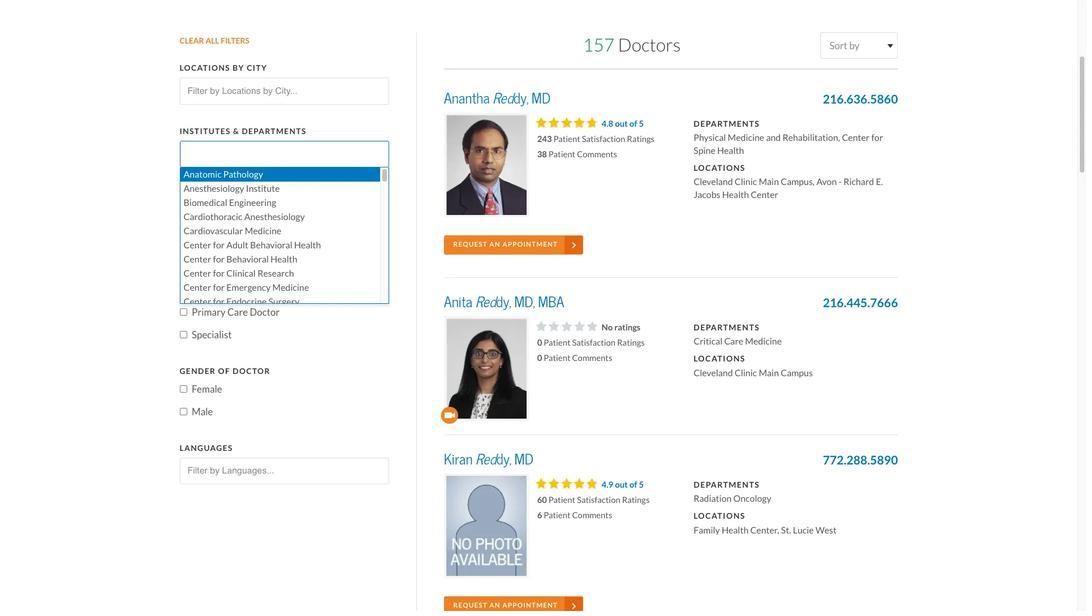 Task type: describe. For each thing, give the bounding box(es) containing it.
care provided
[[180, 289, 252, 299]]

& for departments
[[233, 126, 239, 136]]

Specialist checkbox
[[180, 331, 187, 339]]

ratings for anita red dy, md, mba
[[617, 337, 645, 348]]

both adults and children & adolescents
[[192, 229, 360, 241]]

no ratings
[[602, 322, 641, 332]]

dy, for anita
[[496, 293, 512, 311]]

departments for departments
[[694, 119, 760, 129]]

md,
[[514, 293, 535, 311]]

clinic inside locations cleveland clinic main campus
[[735, 367, 757, 378]]

appointment for anantha red dy, md
[[503, 241, 558, 248]]

an for anantha
[[490, 241, 501, 248]]

of right 4.9
[[630, 479, 637, 490]]

Male checkbox
[[180, 408, 187, 416]]

city
[[247, 63, 267, 73]]

center down the both
[[184, 254, 211, 265]]

oncology
[[734, 493, 772, 504]]

star rating icons image for anantha red dy, md
[[536, 117, 595, 128]]

of right 4.8 on the right top of page
[[630, 118, 637, 129]]

radiation
[[694, 493, 732, 504]]

4.9
[[602, 479, 614, 490]]

primary
[[192, 306, 226, 318]]

departments up 'pathology'
[[242, 126, 307, 136]]

4.8 out of 5
[[602, 118, 644, 129]]

md for anantha red dy, md
[[532, 89, 551, 107]]

anita
[[444, 293, 473, 311]]

no
[[602, 322, 613, 332]]

gender
[[180, 366, 216, 376]]

locations by city
[[180, 63, 267, 73]]

216.445.7666
[[823, 295, 898, 310]]

care inside the departments critical care medicine
[[725, 336, 744, 347]]

surgery
[[269, 296, 300, 307]]

center up 'primary care doctor' checkbox
[[184, 296, 211, 307]]

center for spine health
[[694, 132, 883, 156]]

institute
[[246, 183, 280, 194]]

medicine inside the departments critical care medicine
[[745, 336, 782, 347]]

medicine right physical
[[728, 132, 765, 143]]

38
[[537, 149, 547, 160]]

60
[[537, 494, 547, 505]]

anantha
[[444, 89, 490, 107]]

mba
[[538, 293, 564, 311]]

comments for kiran red dy, md
[[572, 510, 612, 521]]

cleveland clinic main campus,
[[694, 176, 817, 187]]

endocrine
[[227, 296, 267, 307]]

medicine up the 'surgery'
[[272, 282, 309, 293]]

spine
[[694, 145, 716, 156]]

anatomic
[[184, 169, 222, 180]]

772.288.5890
[[823, 452, 898, 468]]

center inside center for spine health
[[842, 132, 870, 143]]

kiran red dy, md
[[444, 450, 534, 468]]

1 0 from the top
[[537, 337, 542, 348]]

satisfaction for anantha red dy, md
[[582, 133, 625, 144]]

provided
[[206, 289, 252, 299]]

request an appointment link for kiran red dy, md
[[444, 596, 583, 611]]

engineering
[[229, 197, 276, 208]]

Children & Adolescents Only checkbox
[[180, 254, 187, 262]]

rehabilitation,
[[783, 132, 840, 143]]

4.9 out of 5
[[602, 479, 644, 490]]

of up adults only
[[204, 189, 216, 199]]

0 vertical spatial anesthesiology
[[184, 183, 244, 194]]

health inside locations family health center, st. lucie west
[[722, 525, 749, 536]]

clinical
[[227, 268, 256, 279]]

1 vertical spatial anesthesiology
[[244, 211, 305, 223]]

request for kiran
[[454, 602, 488, 609]]

by
[[233, 63, 244, 73]]

red for kiran
[[476, 450, 497, 468]]

216.636.5860
[[823, 91, 898, 107]]

center inside avon - richard e. jacobs health center
[[751, 189, 779, 200]]

dy, for anantha
[[514, 89, 529, 107]]

departments radiation oncology
[[694, 480, 772, 504]]

216.445.7666 link
[[823, 294, 898, 312]]

campus,
[[781, 176, 815, 187]]

health inside center for spine health
[[717, 145, 744, 156]]

physical medicine and rehabilitation,
[[694, 132, 842, 143]]

lucie
[[793, 525, 814, 536]]

6
[[537, 510, 542, 521]]

children & adolescents only
[[192, 252, 313, 264]]

anantha red dy, md
[[444, 89, 551, 107]]

type
[[180, 189, 202, 199]]

satisfaction for anita red dy, md, mba
[[572, 337, 616, 348]]

ratings
[[615, 322, 641, 332]]

ratings for anantha red dy, md
[[627, 133, 655, 144]]

filters
[[221, 36, 249, 46]]

locations cleveland clinic main campus
[[694, 354, 813, 378]]

an for kiran
[[490, 602, 501, 609]]

center down both adults and children & adolescents checkbox
[[184, 240, 211, 251]]

5 for kiran red dy, md
[[639, 479, 644, 490]]

center down children & adolescents only "option"
[[184, 268, 211, 279]]

0 vertical spatial only
[[221, 206, 242, 218]]

243 patient satisfaction ratings 38 patient comments
[[537, 133, 655, 160]]

adult
[[227, 240, 248, 251]]

star rating icons image for kiran red dy, md
[[536, 478, 597, 489]]

Female checkbox
[[180, 385, 187, 393]]

2 0 from the top
[[537, 352, 542, 363]]

avon
[[817, 176, 837, 187]]

157
[[583, 34, 615, 57]]

departments for departments critical care medicine
[[694, 322, 760, 332]]

4.8
[[602, 118, 614, 129]]

gender of doctor
[[180, 366, 270, 376]]

locations family health center, st. lucie west
[[694, 511, 837, 536]]

emergency
[[227, 282, 271, 293]]

biomedical
[[184, 197, 227, 208]]

60 patient satisfaction ratings 6 patient comments
[[537, 494, 650, 521]]

specialist
[[192, 329, 232, 341]]

Primary Care Doctor checkbox
[[180, 308, 187, 316]]

cardiovascular
[[184, 225, 243, 237]]



Task type: locate. For each thing, give the bounding box(es) containing it.
departments for departments radiation oncology
[[694, 480, 760, 490]]

-
[[839, 176, 842, 187]]

adults down cardiothoracic
[[214, 229, 242, 241]]

appointment for kiran red dy, md
[[503, 602, 558, 609]]

0 down mba
[[537, 337, 542, 348]]

critical
[[694, 336, 723, 347]]

star rating icons image up 243
[[536, 117, 595, 128]]

2 vertical spatial dy,
[[497, 450, 512, 468]]

0 vertical spatial adults
[[192, 206, 219, 218]]

locations inside locations family health center, st. lucie west
[[694, 511, 746, 521]]

comments inside 0 patient satisfaction ratings 0 patient comments
[[572, 352, 612, 363]]

Adults Only checkbox
[[180, 209, 187, 216]]

anita red dy, md, mba
[[444, 293, 564, 311]]

locations for family
[[694, 511, 746, 521]]

behavioral up clinical
[[227, 254, 269, 265]]

0 vertical spatial request
[[454, 241, 488, 248]]

out for anantha red dy, md
[[615, 118, 628, 129]]

0 vertical spatial and
[[766, 132, 781, 143]]

kiran <em>red</em>dy image
[[444, 473, 529, 578]]

video indicator icon image
[[441, 407, 458, 424]]

doctor for gender of doctor
[[233, 366, 270, 376]]

ratings
[[627, 133, 655, 144], [617, 337, 645, 348], [622, 494, 650, 505]]

1 vertical spatial children
[[192, 252, 228, 264]]

md
[[532, 89, 551, 107], [515, 450, 534, 468]]

& for adolescents
[[230, 252, 237, 264]]

2 cleveland from the top
[[694, 367, 733, 378]]

1 vertical spatial request
[[454, 602, 488, 609]]

0 horizontal spatial care
[[180, 289, 203, 299]]

& up children & adolescents only
[[300, 229, 306, 241]]

1 request an appointment from the top
[[454, 241, 558, 248]]

1 cleveland from the top
[[694, 176, 733, 187]]

1 out from the top
[[615, 118, 628, 129]]

2 vertical spatial red
[[476, 450, 497, 468]]

center,
[[751, 525, 780, 536]]

0 vertical spatial an
[[490, 241, 501, 248]]

cleveland
[[694, 176, 733, 187], [694, 367, 733, 378]]

locations for cleveland
[[694, 354, 746, 364]]

center down 216.636.5860 link
[[842, 132, 870, 143]]

comments for anita red dy, md, mba
[[572, 352, 612, 363]]

comments for anantha red dy, md
[[577, 149, 617, 160]]

0 vertical spatial main
[[759, 176, 779, 187]]

female
[[192, 383, 222, 395]]

1 vertical spatial star rating icons image
[[536, 478, 597, 489]]

out for kiran red dy, md
[[615, 479, 628, 490]]

appointment
[[503, 241, 558, 248], [503, 602, 558, 609]]

for inside center for spine health
[[872, 132, 883, 143]]

and for rehabilitation,
[[766, 132, 781, 143]]

st.
[[781, 525, 791, 536]]

ratings inside 243 patient satisfaction ratings 38 patient comments
[[627, 133, 655, 144]]

2 request an appointment link from the top
[[444, 596, 583, 611]]

1 vertical spatial behavioral
[[227, 254, 269, 265]]

0 horizontal spatial children
[[192, 252, 228, 264]]

care up 'primary care doctor' checkbox
[[180, 289, 203, 299]]

1 vertical spatial request an appointment link
[[444, 596, 583, 611]]

0 horizontal spatial and
[[244, 229, 259, 241]]

red for anita
[[475, 293, 496, 311]]

1 vertical spatial only
[[292, 252, 313, 264]]

family
[[694, 525, 720, 536]]

dy, for kiran
[[497, 450, 512, 468]]

dy, right kiran
[[497, 450, 512, 468]]

behavioral up children & adolescents only
[[250, 240, 292, 251]]

children up children & adolescents only
[[261, 229, 298, 241]]

clear
[[180, 36, 204, 46]]

anesthesiology up both adults and children & adolescents
[[244, 211, 305, 223]]

e.
[[876, 176, 883, 187]]

health inside avon - richard e. jacobs health center
[[722, 189, 749, 200]]

cleveland down critical
[[694, 367, 733, 378]]

2 vertical spatial ratings
[[622, 494, 650, 505]]

departments up physical
[[694, 119, 760, 129]]

adults up the cardiovascular
[[192, 206, 219, 218]]

md for kiran red dy, md
[[515, 450, 534, 468]]

4.8 out of 5 link
[[602, 118, 644, 129]]

0 vertical spatial request an appointment
[[454, 241, 558, 248]]

doctor
[[219, 189, 257, 199], [250, 306, 280, 318], [233, 366, 270, 376]]

5 for anantha red dy, md
[[639, 118, 644, 129]]

main left campus
[[759, 367, 779, 378]]

1 vertical spatial satisfaction
[[572, 337, 616, 348]]

0 vertical spatial adolescents
[[308, 229, 360, 241]]

male
[[192, 406, 213, 418]]

red right kiran
[[476, 450, 497, 468]]

both
[[192, 229, 212, 241]]

2 5 from the top
[[639, 479, 644, 490]]

1 clinic from the top
[[735, 176, 757, 187]]

locations
[[180, 63, 230, 73], [694, 163, 746, 173], [694, 354, 746, 364], [694, 511, 746, 521]]

0 vertical spatial ratings
[[627, 133, 655, 144]]

anesthesiology up biomedical
[[184, 183, 244, 194]]

1 vertical spatial out
[[615, 479, 628, 490]]

request an appointment for kiran
[[454, 602, 558, 609]]

main left campus,
[[759, 176, 779, 187]]

243
[[537, 133, 552, 144]]

1 horizontal spatial care
[[228, 306, 248, 318]]

doctor right gender
[[233, 366, 270, 376]]

center
[[842, 132, 870, 143], [751, 189, 779, 200], [184, 240, 211, 251], [184, 254, 211, 265], [184, 268, 211, 279], [184, 282, 211, 293], [184, 296, 211, 307]]

1 vertical spatial md
[[515, 450, 534, 468]]

1 vertical spatial red
[[475, 293, 496, 311]]

1 vertical spatial 0
[[537, 352, 542, 363]]

comments down 'no'
[[572, 352, 612, 363]]

ratings for kiran red dy, md
[[622, 494, 650, 505]]

1 vertical spatial main
[[759, 367, 779, 378]]

2 vertical spatial care
[[725, 336, 744, 347]]

1 request an appointment link from the top
[[444, 235, 583, 255]]

departments up the radiation
[[694, 480, 760, 490]]

216.636.5860 link
[[823, 90, 898, 108]]

0 vertical spatial out
[[615, 118, 628, 129]]

primary care doctor
[[192, 306, 280, 318]]

0 vertical spatial red
[[493, 89, 514, 107]]

and for children
[[244, 229, 259, 241]]

medicine up locations cleveland clinic main campus
[[745, 336, 782, 347]]

medicine
[[728, 132, 765, 143], [245, 225, 281, 237], [272, 282, 309, 293], [745, 336, 782, 347]]

2 an from the top
[[490, 602, 501, 609]]

doctors
[[618, 34, 681, 57]]

1 horizontal spatial adolescents
[[308, 229, 360, 241]]

None text field
[[183, 142, 277, 167]]

behavioral
[[250, 240, 292, 251], [227, 254, 269, 265]]

1 main from the top
[[759, 176, 779, 187]]

of up female
[[218, 366, 230, 376]]

1 horizontal spatial children
[[261, 229, 298, 241]]

type of doctor
[[180, 189, 257, 199]]

adults only
[[192, 206, 242, 218]]

satisfaction inside 60 patient satisfaction ratings 6 patient comments
[[577, 494, 621, 505]]

medicine up children & adolescents only
[[245, 225, 281, 237]]

2 out from the top
[[615, 479, 628, 490]]

1 vertical spatial &
[[300, 229, 306, 241]]

satisfaction down 4.8 on the right top of page
[[582, 133, 625, 144]]

2 vertical spatial comments
[[572, 510, 612, 521]]

1 5 from the top
[[639, 118, 644, 129]]

satisfaction
[[582, 133, 625, 144], [572, 337, 616, 348], [577, 494, 621, 505]]

out right 4.9
[[615, 479, 628, 490]]

1 vertical spatial and
[[244, 229, 259, 241]]

cleveland inside locations cleveland clinic main campus
[[694, 367, 733, 378]]

only down type of doctor
[[221, 206, 242, 218]]

772.288.5890 link
[[823, 451, 898, 469]]

0 vertical spatial request an appointment link
[[444, 235, 583, 255]]

2 vertical spatial &
[[230, 252, 237, 264]]

locations for by
[[180, 63, 230, 73]]

departments up critical
[[694, 322, 760, 332]]

jacobs
[[694, 189, 721, 200]]

children down the both
[[192, 252, 228, 264]]

anatomic pathology anesthesiology institute biomedical engineering cardiothoracic anesthesiology cardiovascular medicine center for adult behavioral health center for behavioral health center for clinical research center for emergency medicine center for endocrine surgery
[[184, 169, 321, 307]]

ratings down ratings
[[617, 337, 645, 348]]

richard
[[844, 176, 874, 187]]

0 vertical spatial &
[[233, 126, 239, 136]]

comments inside 60 patient satisfaction ratings 6 patient comments
[[572, 510, 612, 521]]

request for anantha
[[454, 241, 488, 248]]

west
[[816, 525, 837, 536]]

0 horizontal spatial only
[[221, 206, 242, 218]]

red
[[493, 89, 514, 107], [475, 293, 496, 311], [476, 450, 497, 468]]

doctor for primary care doctor
[[250, 306, 280, 318]]

main
[[759, 176, 779, 187], [759, 367, 779, 378]]

of
[[630, 118, 637, 129], [204, 189, 216, 199], [218, 366, 230, 376], [630, 479, 637, 490]]

and left rehabilitation, at the top of page
[[766, 132, 781, 143]]

comments down 4.9
[[572, 510, 612, 521]]

0 vertical spatial clinic
[[735, 176, 757, 187]]

cleveland up jacobs
[[694, 176, 733, 187]]

clear all filters link
[[180, 32, 389, 50]]

1 star rating icons image from the top
[[536, 117, 595, 128]]

1 vertical spatial 5
[[639, 479, 644, 490]]

0 right anita <em>red</em>dy image
[[537, 352, 542, 363]]

1 horizontal spatial and
[[766, 132, 781, 143]]

1 vertical spatial dy,
[[496, 293, 512, 311]]

star rating icons image up 60
[[536, 478, 597, 489]]

care right critical
[[725, 336, 744, 347]]

2 main from the top
[[759, 367, 779, 378]]

1 vertical spatial appointment
[[503, 602, 558, 609]]

anesthesiology
[[184, 183, 244, 194], [244, 211, 305, 223]]

only
[[221, 206, 242, 218], [292, 252, 313, 264]]

dy,
[[514, 89, 529, 107], [496, 293, 512, 311], [497, 450, 512, 468]]

4.9 out of 5 link
[[602, 479, 644, 490]]

anantha <em>red</em>dy image
[[444, 112, 529, 217]]

0 horizontal spatial adolescents
[[239, 252, 291, 264]]

satisfaction for kiran red dy, md
[[577, 494, 621, 505]]

1 vertical spatial comments
[[572, 352, 612, 363]]

0 vertical spatial satisfaction
[[582, 133, 625, 144]]

doctor for type of doctor
[[219, 189, 257, 199]]

patient
[[554, 133, 580, 144], [549, 149, 576, 160], [544, 337, 571, 348], [544, 352, 571, 363], [549, 494, 576, 505], [544, 510, 571, 521]]

1 request from the top
[[454, 241, 488, 248]]

dy, left the md,
[[496, 293, 512, 311]]

red for anantha
[[493, 89, 514, 107]]

0 patient satisfaction ratings 0 patient comments
[[537, 337, 645, 363]]

comments
[[577, 149, 617, 160], [572, 352, 612, 363], [572, 510, 612, 521]]

doctor down emergency
[[250, 306, 280, 318]]

0
[[537, 337, 542, 348], [537, 352, 542, 363]]

adolescents
[[308, 229, 360, 241], [239, 252, 291, 264]]

locations down spine
[[694, 163, 746, 173]]

satisfaction inside 0 patient satisfaction ratings 0 patient comments
[[572, 337, 616, 348]]

1 vertical spatial cleveland
[[694, 367, 733, 378]]

2 star rating icons image from the top
[[536, 478, 597, 489]]

1 vertical spatial doctor
[[250, 306, 280, 318]]

ratings down 4.8 out of 5 "link"
[[627, 133, 655, 144]]

institutes & departments
[[180, 126, 307, 136]]

locations down critical
[[694, 354, 746, 364]]

0 vertical spatial 0
[[537, 337, 542, 348]]

1 vertical spatial clinic
[[735, 367, 757, 378]]

cardiothoracic
[[184, 211, 243, 223]]

satisfaction down 'no'
[[572, 337, 616, 348]]

1 vertical spatial adolescents
[[239, 252, 291, 264]]

2 clinic from the top
[[735, 367, 757, 378]]

comments down 4.8 on the right top of page
[[577, 149, 617, 160]]

0 vertical spatial cleveland
[[694, 176, 733, 187]]

1 vertical spatial ratings
[[617, 337, 645, 348]]

languages
[[180, 443, 233, 453]]

departments inside departments radiation oncology
[[694, 480, 760, 490]]

2 vertical spatial satisfaction
[[577, 494, 621, 505]]

anita <em>red</em>dy image
[[444, 316, 529, 421]]

None text field
[[183, 79, 386, 103], [183, 459, 386, 483], [183, 79, 386, 103], [183, 459, 386, 483]]

0 vertical spatial behavioral
[[250, 240, 292, 251]]

doctor down 'pathology'
[[219, 189, 257, 199]]

request an appointment link for anantha red dy, md
[[444, 235, 583, 255]]

ratings down 4.9 out of 5
[[622, 494, 650, 505]]

locations inside locations cleveland clinic main campus
[[694, 354, 746, 364]]

and up children & adolescents only
[[244, 229, 259, 241]]

clinic down the departments critical care medicine
[[735, 367, 757, 378]]

0 vertical spatial 5
[[639, 118, 644, 129]]

locations down all
[[180, 63, 230, 73]]

0 vertical spatial children
[[261, 229, 298, 241]]

5 right 4.8 on the right top of page
[[639, 118, 644, 129]]

1 vertical spatial request an appointment
[[454, 602, 558, 609]]

dy, right the anantha
[[514, 89, 529, 107]]

0 vertical spatial care
[[180, 289, 203, 299]]

2 vertical spatial doctor
[[233, 366, 270, 376]]

2 request from the top
[[454, 602, 488, 609]]

and
[[766, 132, 781, 143], [244, 229, 259, 241]]

0 vertical spatial star rating icons image
[[536, 117, 595, 128]]

comments inside 243 patient satisfaction ratings 38 patient comments
[[577, 149, 617, 160]]

red right anita
[[475, 293, 496, 311]]

ratings inside 0 patient satisfaction ratings 0 patient comments
[[617, 337, 645, 348]]

physical
[[694, 132, 726, 143]]

satisfaction down 4.9
[[577, 494, 621, 505]]

2 appointment from the top
[[503, 602, 558, 609]]

1 vertical spatial care
[[228, 306, 248, 318]]

only up research
[[292, 252, 313, 264]]

&
[[233, 126, 239, 136], [300, 229, 306, 241], [230, 252, 237, 264]]

clinic
[[735, 176, 757, 187], [735, 367, 757, 378]]

pathology
[[223, 169, 263, 180]]

157 doctors
[[583, 34, 681, 57]]

center up primary
[[184, 282, 211, 293]]

5 right 4.9
[[639, 479, 644, 490]]

request an appointment link
[[444, 235, 583, 255], [444, 596, 583, 611]]

1 vertical spatial adults
[[214, 229, 242, 241]]

star rating icons image
[[536, 117, 595, 128], [536, 478, 597, 489]]

research
[[258, 268, 294, 279]]

& down adult at the left top of page
[[230, 252, 237, 264]]

institutes
[[180, 126, 231, 136]]

health
[[717, 145, 744, 156], [722, 189, 749, 200], [294, 240, 321, 251], [271, 254, 297, 265], [722, 525, 749, 536]]

campus
[[781, 367, 813, 378]]

out right 4.8 on the right top of page
[[615, 118, 628, 129]]

locations up 'family'
[[694, 511, 746, 521]]

red right the anantha
[[493, 89, 514, 107]]

request
[[454, 241, 488, 248], [454, 602, 488, 609]]

2 horizontal spatial care
[[725, 336, 744, 347]]

request an appointment for anantha
[[454, 241, 558, 248]]

1 horizontal spatial only
[[292, 252, 313, 264]]

0 vertical spatial comments
[[577, 149, 617, 160]]

kiran
[[444, 450, 473, 468]]

Both Adults and Children & Adolescents checkbox
[[180, 231, 187, 239]]

center down cleveland clinic main campus,
[[751, 189, 779, 200]]

0 vertical spatial doctor
[[219, 189, 257, 199]]

satisfaction inside 243 patient satisfaction ratings 38 patient comments
[[582, 133, 625, 144]]

0 vertical spatial appointment
[[503, 241, 558, 248]]

main inside locations cleveland clinic main campus
[[759, 367, 779, 378]]

all
[[206, 36, 219, 46]]

1 vertical spatial an
[[490, 602, 501, 609]]

departments
[[694, 119, 760, 129], [242, 126, 307, 136], [694, 322, 760, 332], [694, 480, 760, 490]]

departments inside the departments critical care medicine
[[694, 322, 760, 332]]

clear all filters
[[180, 36, 249, 46]]

1 an from the top
[[490, 241, 501, 248]]

clinic down physical medicine and rehabilitation,
[[735, 176, 757, 187]]

out
[[615, 118, 628, 129], [615, 479, 628, 490]]

0 vertical spatial dy,
[[514, 89, 529, 107]]

departments critical care medicine
[[694, 322, 782, 347]]

for
[[872, 132, 883, 143], [213, 240, 225, 251], [213, 254, 225, 265], [213, 268, 225, 279], [213, 282, 225, 293], [213, 296, 225, 307]]

ratings inside 60 patient satisfaction ratings 6 patient comments
[[622, 494, 650, 505]]

2 request an appointment from the top
[[454, 602, 558, 609]]

& right institutes
[[233, 126, 239, 136]]

0 vertical spatial md
[[532, 89, 551, 107]]

avon - richard e. jacobs health center
[[694, 176, 883, 200]]

1 appointment from the top
[[503, 241, 558, 248]]

care down provided
[[228, 306, 248, 318]]



Task type: vqa. For each thing, say whether or not it's contained in the screenshot.
Clinic to the bottom
yes



